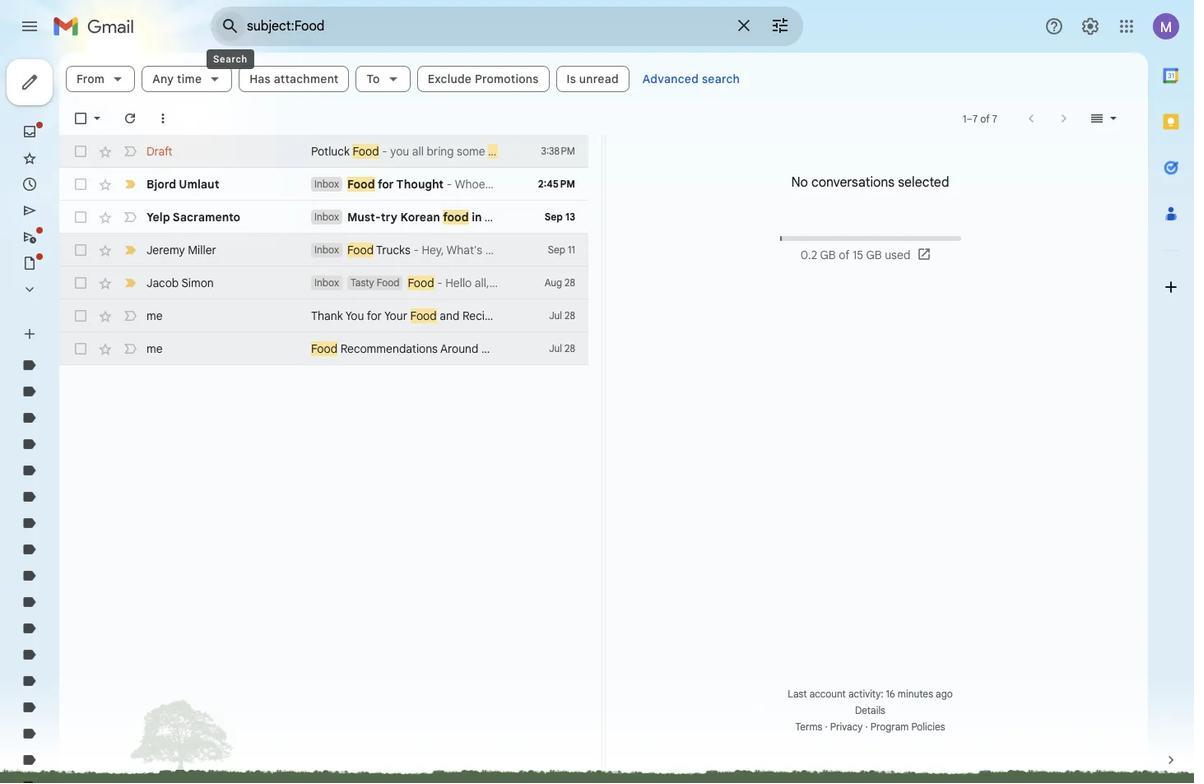 Task type: locate. For each thing, give the bounding box(es) containing it.
jul
[[549, 310, 562, 322], [549, 343, 562, 355]]

1 vertical spatial sep
[[548, 244, 566, 256]]

sacramento up miller
[[173, 210, 240, 225]]

0 vertical spatial sep
[[545, 211, 563, 223]]

1 sacramento from the left
[[173, 210, 240, 225]]

aug 28
[[545, 277, 576, 289]]

-
[[382, 144, 388, 159], [447, 177, 452, 192], [414, 243, 419, 258], [437, 276, 443, 291]]

row up thank
[[59, 267, 589, 300]]

sacramento up best
[[485, 210, 553, 225]]

jul right york?
[[549, 343, 562, 355]]

2 me from the top
[[147, 342, 163, 357]]

gb left of
[[820, 248, 836, 263]]

navigation
[[0, 53, 198, 784]]

2 jul from the top
[[549, 343, 562, 355]]

food down thank
[[311, 342, 338, 357]]

toggle split pane mode image
[[1089, 110, 1106, 127]]

sep left 11
[[548, 244, 566, 256]]

sep 11
[[548, 244, 576, 256]]

sacramento
[[173, 210, 240, 225], [485, 210, 553, 225]]

- left you in the left of the page
[[382, 144, 388, 159]]

1 vertical spatial me
[[147, 342, 163, 357]]

ago
[[936, 688, 953, 701]]

jul for and recipes
[[549, 310, 562, 322]]

inbox
[[315, 178, 339, 190], [315, 211, 339, 223], [315, 244, 339, 256], [315, 277, 339, 289]]

jul 28 right york?
[[549, 343, 576, 355]]

· right terms
[[825, 721, 828, 734]]

inbox food trucks
[[315, 243, 411, 258]]

- right thought
[[447, 177, 452, 192]]

for up try
[[378, 177, 394, 192]]

inbox inside inbox food trucks
[[315, 244, 339, 256]]

all
[[412, 144, 424, 159]]

food left you in the left of the page
[[353, 144, 379, 159]]

for
[[378, 177, 394, 192], [367, 309, 382, 324]]

main menu image
[[20, 16, 40, 36]]

account
[[810, 688, 846, 701]]

None search field
[[211, 7, 804, 46]]

1 vertical spatial jul 28
[[549, 343, 576, 355]]

me
[[147, 309, 163, 324], [147, 342, 163, 357]]

1 vertical spatial food
[[443, 210, 469, 225]]

food left in
[[443, 210, 469, 225]]

1 horizontal spatial gb
[[867, 248, 882, 263]]

unread
[[580, 72, 619, 86]]

inbox inside inbox must-try korean food in sacramento
[[315, 211, 339, 223]]

0.2 gb of 15 gb used
[[801, 248, 911, 263]]

bring
[[427, 144, 454, 159]]

sep for sep 11
[[548, 244, 566, 256]]

for right you
[[367, 309, 382, 324]]

me for food recommendations around new york?
[[147, 342, 163, 357]]

settings image
[[1081, 16, 1101, 36]]

clear search image
[[728, 9, 761, 42]]

1 vertical spatial 28
[[565, 310, 576, 322]]

3 inbox from the top
[[315, 244, 339, 256]]

exclude
[[428, 72, 472, 86]]

no
[[792, 175, 808, 191]]

None checkbox
[[72, 143, 89, 160], [72, 275, 89, 291], [72, 308, 89, 324], [72, 143, 89, 160], [72, 275, 89, 291], [72, 308, 89, 324]]

food
[[488, 144, 513, 159], [443, 210, 469, 225]]

umlaut
[[179, 177, 219, 192]]

1 me from the top
[[147, 309, 163, 324]]

you
[[346, 309, 364, 324]]

1 jul 28 from the top
[[549, 310, 576, 322]]

food down 'hey,' at the left top of the page
[[408, 276, 434, 291]]

1 vertical spatial jul
[[549, 343, 562, 355]]

·
[[825, 721, 828, 734], [866, 721, 868, 734]]

tab list
[[1149, 53, 1195, 725]]

row containing jeremy miller
[[59, 234, 641, 267]]

is unread button
[[556, 66, 630, 92]]

row
[[59, 135, 589, 168], [59, 168, 589, 201], [59, 201, 589, 234], [59, 234, 641, 267], [59, 267, 589, 300], [59, 300, 589, 333], [59, 333, 589, 366]]

miller
[[188, 243, 216, 258]]

details link
[[855, 705, 886, 717]]

28 right york?
[[565, 343, 576, 355]]

3 row from the top
[[59, 201, 589, 234]]

row up inbox food trucks
[[59, 201, 589, 234]]

0 vertical spatial jul
[[549, 310, 562, 322]]

inbox inside inbox food for thought -
[[315, 178, 339, 190]]

some
[[457, 144, 485, 159]]

potluck
[[311, 144, 350, 159]]

terms
[[796, 721, 823, 734]]

search
[[702, 72, 740, 86]]

york?
[[507, 342, 535, 357]]

row down potluck on the left top of the page
[[59, 168, 589, 201]]

inbox for for
[[315, 178, 339, 190]]

food -
[[408, 276, 446, 291]]

jul down aug
[[549, 310, 562, 322]]

2 jul 28 from the top
[[549, 343, 576, 355]]

2 inbox from the top
[[315, 211, 339, 223]]

1 inbox from the top
[[315, 178, 339, 190]]

sep left 13
[[545, 211, 563, 223]]

must-
[[347, 210, 381, 225]]

program policies link
[[871, 721, 946, 734]]

row down tasty
[[59, 300, 589, 333]]

row up tasty
[[59, 234, 641, 267]]

used
[[885, 248, 911, 263]]

from button
[[66, 66, 135, 92]]

row up inbox food for thought -
[[59, 135, 589, 168]]

more image
[[155, 110, 171, 127]]

0 vertical spatial 28
[[565, 277, 576, 289]]

search mail image
[[216, 12, 245, 41]]

0 vertical spatial me
[[147, 309, 163, 324]]

· down details
[[866, 721, 868, 734]]

5 row from the top
[[59, 267, 589, 300]]

program
[[871, 721, 909, 734]]

2 vertical spatial 28
[[565, 343, 576, 355]]

None checkbox
[[72, 110, 89, 127], [72, 176, 89, 193], [72, 209, 89, 226], [72, 242, 89, 259], [72, 341, 89, 357], [72, 110, 89, 127], [72, 176, 89, 193], [72, 209, 89, 226], [72, 242, 89, 259], [72, 341, 89, 357]]

food right "some" in the left of the page
[[488, 144, 513, 159]]

food up must-
[[347, 177, 375, 192]]

row containing bjord umlaut
[[59, 168, 589, 201]]

gb right '15'
[[867, 248, 882, 263]]

6 row from the top
[[59, 300, 589, 333]]

0 vertical spatial food
[[488, 144, 513, 159]]

0 horizontal spatial ·
[[825, 721, 828, 734]]

inbox for try
[[315, 211, 339, 223]]

time
[[177, 72, 202, 86]]

28 down aug 28
[[565, 310, 576, 322]]

0 horizontal spatial sacramento
[[173, 210, 240, 225]]

thank
[[311, 309, 343, 324]]

1 horizontal spatial food
[[488, 144, 513, 159]]

2 28 from the top
[[565, 310, 576, 322]]

advanced search
[[643, 72, 740, 86]]

food up tasty
[[347, 243, 374, 258]]

2 · from the left
[[866, 721, 868, 734]]

0 horizontal spatial food
[[443, 210, 469, 225]]

search
[[213, 54, 248, 65]]

try
[[381, 210, 398, 225]]

your
[[384, 309, 408, 324]]

food
[[353, 144, 379, 159], [347, 177, 375, 192], [347, 243, 374, 258], [408, 276, 434, 291], [377, 277, 400, 289], [410, 309, 437, 324], [311, 342, 338, 357]]

1 vertical spatial for
[[367, 309, 382, 324]]

tasty
[[351, 277, 374, 289]]

0 vertical spatial for
[[378, 177, 394, 192]]

3 28 from the top
[[565, 343, 576, 355]]

4 inbox from the top
[[315, 277, 339, 289]]

conversations
[[812, 175, 895, 191]]

jul 28 down aug 28
[[549, 310, 576, 322]]

0 vertical spatial jul 28
[[549, 310, 576, 322]]

28 for and recipes
[[565, 310, 576, 322]]

2 row from the top
[[59, 168, 589, 201]]

selected
[[898, 175, 950, 191]]

privacy link
[[830, 721, 863, 734]]

minutes
[[898, 688, 934, 701]]

bjord umlaut
[[147, 177, 219, 192]]

0 horizontal spatial gb
[[820, 248, 836, 263]]

1 row from the top
[[59, 135, 589, 168]]

aug
[[545, 277, 562, 289]]

15
[[853, 248, 864, 263]]

13
[[566, 211, 576, 223]]

gb
[[820, 248, 836, 263], [867, 248, 882, 263]]

inbox for trucks
[[315, 244, 339, 256]]

thank you for your food and recipes
[[311, 309, 504, 324]]

1 horizontal spatial ·
[[866, 721, 868, 734]]

and
[[440, 309, 460, 324]]

16
[[886, 688, 896, 701]]

4 row from the top
[[59, 234, 641, 267]]

sep
[[545, 211, 563, 223], [548, 244, 566, 256]]

me for and recipes
[[147, 309, 163, 324]]

28 right aug
[[565, 277, 576, 289]]

jul 28
[[549, 310, 576, 322], [549, 343, 576, 355]]

simon
[[181, 276, 214, 291]]

advanced search options image
[[764, 9, 797, 42]]

28
[[565, 277, 576, 289], [565, 310, 576, 322], [565, 343, 576, 355]]

1 horizontal spatial sacramento
[[485, 210, 553, 225]]

in
[[472, 210, 482, 225]]

any
[[152, 72, 174, 86]]

1 jul from the top
[[549, 310, 562, 322]]

tasty food
[[351, 277, 400, 289]]

row down thank
[[59, 333, 589, 366]]

2 gb from the left
[[867, 248, 882, 263]]



Task type: describe. For each thing, give the bounding box(es) containing it.
jul 28 for and recipes
[[549, 310, 576, 322]]

for for thought
[[378, 177, 394, 192]]

- left 'hey,' at the left top of the page
[[414, 243, 419, 258]]

best,
[[595, 243, 622, 258]]

2 sacramento from the left
[[485, 210, 553, 225]]

exclude promotions button
[[417, 66, 550, 92]]

around
[[440, 342, 479, 357]]

7 row from the top
[[59, 333, 589, 366]]

any time button
[[142, 66, 232, 92]]

of
[[839, 248, 850, 263]]

food right tasty
[[377, 277, 400, 289]]

activity:
[[849, 688, 884, 701]]

yelp
[[147, 210, 170, 225]]

row containing draft
[[59, 135, 589, 168]]

is unread
[[567, 72, 619, 86]]

jer
[[624, 243, 641, 258]]

privacy
[[830, 721, 863, 734]]

what's
[[447, 243, 483, 258]]

jul for food recommendations around new york?
[[549, 343, 562, 355]]

has
[[250, 72, 271, 86]]

row containing yelp sacramento
[[59, 201, 589, 234]]

you
[[390, 144, 409, 159]]

best
[[506, 243, 529, 258]]

jul 28 for food recommendations around new york?
[[549, 343, 576, 355]]

potluck food - you all bring some food
[[311, 144, 513, 159]]

0.2
[[801, 248, 818, 263]]

any time
[[152, 72, 202, 86]]

hey,
[[422, 243, 444, 258]]

exclude promotions
[[428, 72, 539, 86]]

terms link
[[796, 721, 823, 734]]

- hey, what's the best
[[411, 243, 532, 258]]

jacob simon
[[147, 276, 214, 291]]

yelp sacramento
[[147, 210, 240, 225]]

refresh image
[[122, 110, 138, 127]]

to button
[[356, 66, 411, 92]]

has attachment button
[[239, 66, 349, 92]]

recipes
[[463, 309, 504, 324]]

from
[[77, 72, 105, 86]]

inbox must-try korean food in sacramento
[[315, 210, 553, 225]]

gmail image
[[53, 10, 142, 43]]

new
[[482, 342, 505, 357]]

advanced search button
[[636, 64, 747, 94]]

is
[[567, 72, 576, 86]]

attachment
[[274, 72, 339, 86]]

no conversations selected main content
[[59, 53, 1149, 771]]

trucks
[[376, 243, 411, 258]]

row containing jacob simon
[[59, 267, 589, 300]]

truck? best, jer
[[556, 243, 641, 258]]

- down 'hey,' at the left top of the page
[[437, 276, 443, 291]]

draft
[[147, 144, 173, 159]]

support image
[[1045, 16, 1065, 36]]

11
[[568, 244, 576, 256]]

promotions
[[475, 72, 539, 86]]

3:38 pm
[[541, 145, 576, 157]]

recommendations
[[341, 342, 438, 357]]

jeremy miller
[[147, 243, 216, 258]]

1 gb from the left
[[820, 248, 836, 263]]

sep 13
[[545, 211, 576, 223]]

inbox food for thought -
[[315, 177, 455, 192]]

no conversations selected
[[792, 175, 950, 191]]

food left 'and' at the top left
[[410, 309, 437, 324]]

sep for sep 13
[[545, 211, 563, 223]]

thought
[[396, 177, 444, 192]]

2:45 pm
[[538, 178, 576, 190]]

details
[[855, 705, 886, 717]]

food recommendations around new york?
[[311, 342, 535, 357]]

follow link to manage storage image
[[917, 247, 934, 263]]

advanced
[[643, 72, 699, 86]]

the
[[486, 243, 503, 258]]

to
[[367, 72, 380, 86]]

1 · from the left
[[825, 721, 828, 734]]

bjord
[[147, 177, 176, 192]]

1 28 from the top
[[565, 277, 576, 289]]

policies
[[912, 721, 946, 734]]

jacob
[[147, 276, 179, 291]]

jeremy
[[147, 243, 185, 258]]

korean
[[401, 210, 440, 225]]

28 for food recommendations around new york?
[[565, 343, 576, 355]]

truck?
[[559, 243, 592, 258]]

Search mail text field
[[247, 18, 725, 35]]

for for your
[[367, 309, 382, 324]]

last
[[788, 688, 807, 701]]



Task type: vqa. For each thing, say whether or not it's contained in the screenshot.
THE 5 JUN Cell
no



